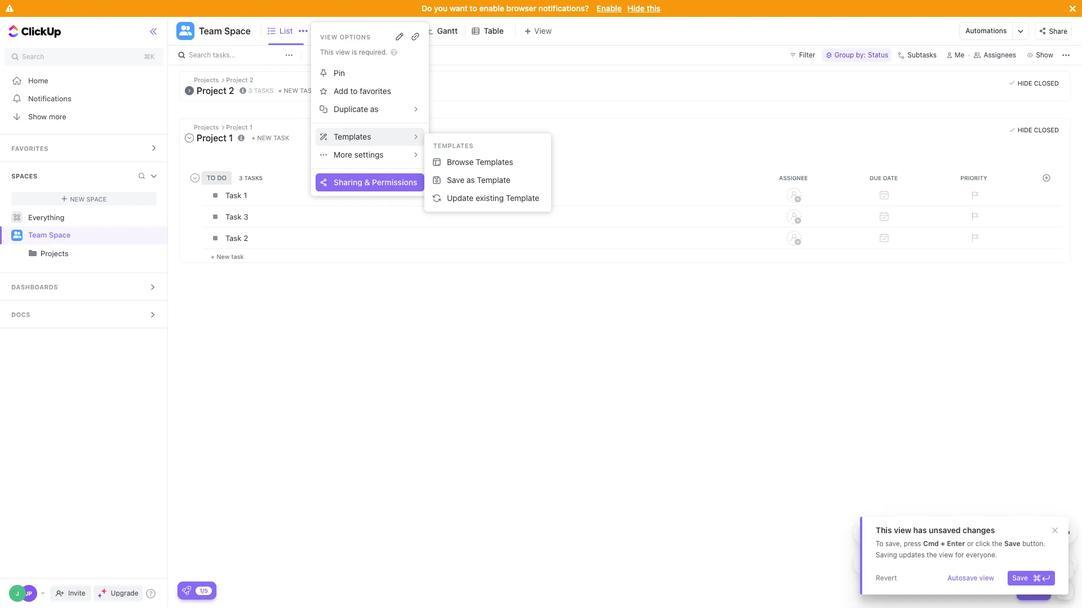 Task type: locate. For each thing, give the bounding box(es) containing it.
home link
[[0, 72, 168, 90]]

template right "existing"
[[506, 193, 539, 203]]

excel & csv
[[980, 530, 1017, 537]]

projects link
[[1, 245, 158, 263], [41, 245, 158, 263]]

1/5
[[200, 588, 208, 594]]

0 vertical spatial template
[[477, 175, 511, 185]]

‎task left 2
[[225, 234, 242, 243]]

template for update existing template
[[506, 193, 539, 203]]

1 horizontal spatial the
[[992, 540, 1003, 549]]

1 horizontal spatial templates
[[434, 142, 474, 149]]

space
[[224, 26, 251, 36], [86, 195, 107, 203], [49, 231, 71, 240]]

2 vertical spatial task
[[231, 253, 244, 260]]

automations
[[966, 26, 1007, 35]]

1 vertical spatial ‎task
[[225, 234, 242, 243]]

1 vertical spatial view
[[939, 551, 954, 560]]

team up search tasks...
[[199, 26, 222, 36]]

0 vertical spatial 3
[[248, 87, 252, 94]]

1 horizontal spatial task
[[274, 134, 289, 141]]

pin
[[334, 68, 345, 78]]

2 horizontal spatial space
[[224, 26, 251, 36]]

1 vertical spatial + new task
[[211, 253, 244, 260]]

save
[[447, 175, 465, 185], [1005, 540, 1021, 549], [1046, 566, 1062, 574], [1013, 574, 1028, 583]]

show more
[[28, 112, 66, 121]]

3 left the tasks
[[248, 87, 252, 94]]

browse
[[447, 157, 474, 167]]

hide closed
[[1018, 79, 1059, 87], [1018, 126, 1059, 134]]

templates up save as template button
[[476, 157, 513, 167]]

0 horizontal spatial search
[[22, 52, 44, 61]]

2 ‎task from the top
[[225, 234, 242, 243]]

& left csv
[[998, 530, 1002, 537]]

task left add
[[300, 87, 316, 94]]

gantt
[[437, 26, 458, 36]]

3 up 2
[[244, 212, 248, 221]]

task down ‎task 2
[[231, 253, 244, 260]]

save as template
[[447, 175, 511, 185]]

team space inside button
[[199, 26, 251, 36]]

save inside save button
[[1013, 574, 1028, 583]]

board
[[330, 26, 352, 36]]

& right 'sharing'
[[364, 178, 370, 187]]

autosave
[[948, 574, 978, 583]]

new inside sidebar navigation
[[70, 195, 85, 203]]

favorites button
[[0, 135, 168, 162]]

or
[[967, 540, 974, 549]]

1 vertical spatial team
[[28, 231, 47, 240]]

team space up tasks...
[[199, 26, 251, 36]]

new down the tasks
[[257, 134, 272, 141]]

the down 'cmd'
[[927, 551, 937, 560]]

task for task
[[1032, 587, 1047, 596]]

new up everything 'link'
[[70, 195, 85, 203]]

upgrade
[[111, 590, 138, 598]]

to inside button
[[350, 86, 358, 96]]

new
[[284, 87, 298, 94], [257, 134, 272, 141], [70, 195, 85, 203], [217, 253, 230, 260]]

1 vertical spatial team space
[[28, 231, 71, 240]]

closed
[[1034, 79, 1059, 87], [1034, 126, 1059, 134]]

‎task 1
[[225, 191, 247, 200]]

task down the ‎task 1
[[225, 212, 242, 221]]

table
[[484, 26, 504, 36]]

0 vertical spatial hide closed button
[[1007, 77, 1062, 89]]

view for this
[[894, 526, 912, 536]]

1 vertical spatial template
[[506, 193, 539, 203]]

space up everything 'link'
[[86, 195, 107, 203]]

1 vertical spatial &
[[998, 530, 1002, 537]]

0 vertical spatial hide closed
[[1018, 79, 1059, 87]]

‎task 2 link
[[223, 229, 746, 248]]

2 vertical spatial view
[[980, 574, 995, 583]]

search left tasks...
[[189, 51, 211, 59]]

0 vertical spatial view
[[894, 526, 912, 536]]

1 ‎task from the top
[[225, 191, 242, 200]]

task for task 3
[[225, 212, 242, 221]]

1 vertical spatial space
[[86, 195, 107, 203]]

0 vertical spatial + new task
[[252, 134, 289, 141]]

team space inside team space 'link'
[[28, 231, 71, 240]]

to right want
[[470, 3, 477, 13]]

template
[[477, 175, 511, 185], [506, 193, 539, 203]]

1 horizontal spatial space
[[86, 195, 107, 203]]

0 vertical spatial list info image
[[239, 87, 246, 94]]

upgrade link
[[93, 586, 143, 602]]

the
[[992, 540, 1003, 549], [927, 551, 937, 560]]

do you want to enable browser notifications? enable hide this
[[422, 3, 661, 13]]

for
[[955, 551, 964, 560]]

team
[[199, 26, 222, 36], [28, 231, 47, 240]]

view up save,
[[894, 526, 912, 536]]

task down save button
[[1032, 587, 1047, 596]]

dashboards
[[11, 284, 58, 291]]

space up "search tasks..." text field
[[224, 26, 251, 36]]

0 vertical spatial space
[[224, 26, 251, 36]]

templates button
[[316, 128, 425, 146]]

1 horizontal spatial to
[[470, 3, 477, 13]]

0 horizontal spatial + new task
[[211, 253, 244, 260]]

1 vertical spatial task
[[1032, 587, 1047, 596]]

0 horizontal spatial templates
[[334, 132, 371, 141]]

0 horizontal spatial the
[[927, 551, 937, 560]]

view left "for"
[[939, 551, 954, 560]]

tasks
[[254, 87, 274, 94]]

search tasks...
[[189, 51, 236, 59]]

1 vertical spatial the
[[927, 551, 937, 560]]

notifications?
[[539, 3, 589, 13]]

templates up 'sharing'
[[334, 132, 371, 141]]

csv
[[1004, 530, 1017, 537]]

the down excel & csv
[[992, 540, 1003, 549]]

task inside 3 tasks + new task
[[300, 87, 316, 94]]

space up "projects"
[[49, 231, 71, 240]]

click
[[976, 540, 990, 549]]

0 vertical spatial closed
[[1034, 79, 1059, 87]]

templates
[[334, 132, 371, 141], [434, 142, 474, 149], [476, 157, 513, 167]]

hide closed for first hide closed button from the top
[[1018, 79, 1059, 87]]

space for the team space button
[[224, 26, 251, 36]]

team down everything
[[28, 231, 47, 240]]

space inside 'link'
[[49, 231, 71, 240]]

templates up the browse
[[434, 142, 474, 149]]

0 vertical spatial task
[[225, 212, 242, 221]]

1 vertical spatial hide closed
[[1018, 126, 1059, 134]]

team space for team space 'link'
[[28, 231, 71, 240]]

team inside button
[[199, 26, 222, 36]]

view
[[894, 526, 912, 536], [939, 551, 954, 560], [980, 574, 995, 583]]

hide closed button
[[1007, 77, 1062, 89], [1007, 124, 1062, 136]]

1 horizontal spatial search
[[189, 51, 211, 59]]

1 vertical spatial 3
[[244, 212, 248, 221]]

1 horizontal spatial &
[[998, 530, 1002, 537]]

0 vertical spatial task
[[300, 87, 316, 94]]

view for autosave
[[980, 574, 995, 583]]

‎task 2
[[225, 234, 248, 243]]

0 vertical spatial team
[[199, 26, 222, 36]]

templates inside button
[[334, 132, 371, 141]]

0 horizontal spatial task
[[225, 212, 242, 221]]

autosave view button
[[943, 572, 999, 586]]

docs
[[11, 311, 30, 319]]

& inside button
[[364, 178, 370, 187]]

task 3
[[225, 212, 248, 221]]

0 vertical spatial ‎task
[[225, 191, 242, 200]]

notifications
[[28, 94, 71, 103]]

2 horizontal spatial task
[[300, 87, 316, 94]]

team space down everything
[[28, 231, 71, 240]]

1 horizontal spatial view
[[939, 551, 954, 560]]

+
[[278, 87, 282, 94], [252, 134, 256, 141], [211, 253, 215, 260], [941, 540, 945, 549]]

automations button
[[960, 23, 1013, 39]]

1 horizontal spatial task
[[1032, 587, 1047, 596]]

list info image for second hide closed button
[[238, 134, 245, 141]]

new down ‎task 2
[[217, 253, 230, 260]]

to
[[470, 3, 477, 13], [350, 86, 358, 96]]

task down 3 tasks + new task
[[274, 134, 289, 141]]

2 closed from the top
[[1034, 126, 1059, 134]]

0 horizontal spatial task
[[231, 253, 244, 260]]

2 hide closed from the top
[[1018, 126, 1059, 134]]

1 vertical spatial hide closed button
[[1007, 124, 1062, 136]]

‎task for ‎task 2
[[225, 234, 242, 243]]

3
[[248, 87, 252, 94], [244, 212, 248, 221]]

list info image
[[239, 87, 246, 94], [238, 134, 245, 141]]

&
[[364, 178, 370, 187], [998, 530, 1002, 537]]

search
[[189, 51, 211, 59], [22, 52, 44, 61]]

2 vertical spatial templates
[[476, 157, 513, 167]]

‎task left 1
[[225, 191, 242, 200]]

task 3 link
[[223, 207, 746, 226]]

new space
[[70, 195, 107, 203]]

+ new task
[[252, 134, 289, 141], [211, 253, 244, 260]]

list info image for first hide closed button from the top
[[239, 87, 246, 94]]

new right the tasks
[[284, 87, 298, 94]]

2 vertical spatial hide
[[1018, 126, 1033, 134]]

browse templates button
[[429, 153, 547, 171]]

enable
[[597, 3, 622, 13]]

enable
[[479, 3, 504, 13]]

1 vertical spatial task
[[274, 134, 289, 141]]

0 horizontal spatial &
[[364, 178, 370, 187]]

to
[[876, 540, 884, 549]]

0 vertical spatial team space
[[199, 26, 251, 36]]

0 horizontal spatial space
[[49, 231, 71, 240]]

+ new task down the tasks
[[252, 134, 289, 141]]

1 horizontal spatial team space
[[199, 26, 251, 36]]

view inside autosave view button
[[980, 574, 995, 583]]

+ inside this view has unsaved changes to save, press cmd + enter or click the save button. saving updates the view for everyone.
[[941, 540, 945, 549]]

team inside 'link'
[[28, 231, 47, 240]]

0 horizontal spatial to
[[350, 86, 358, 96]]

list
[[280, 26, 293, 36]]

2 horizontal spatial view
[[980, 574, 995, 583]]

2 vertical spatial space
[[49, 231, 71, 240]]

1 horizontal spatial team
[[199, 26, 222, 36]]

to right add
[[350, 86, 358, 96]]

space inside button
[[224, 26, 251, 36]]

3 inside 3 tasks + new task
[[248, 87, 252, 94]]

search up home
[[22, 52, 44, 61]]

0 vertical spatial templates
[[334, 132, 371, 141]]

0 vertical spatial &
[[364, 178, 370, 187]]

+ new task down ‎task 2
[[211, 253, 244, 260]]

0 horizontal spatial view
[[894, 526, 912, 536]]

1 hide closed from the top
[[1018, 79, 1059, 87]]

1 vertical spatial closed
[[1034, 126, 1059, 134]]

hide
[[628, 3, 645, 13], [1018, 79, 1033, 87], [1018, 126, 1033, 134]]

invite
[[68, 590, 85, 598]]

1 vertical spatial to
[[350, 86, 358, 96]]

search for search tasks...
[[189, 51, 211, 59]]

update existing template button
[[429, 189, 547, 207]]

1 vertical spatial list info image
[[238, 134, 245, 141]]

1 horizontal spatial + new task
[[252, 134, 289, 141]]

2 horizontal spatial templates
[[476, 157, 513, 167]]

view down everyone.
[[980, 574, 995, 583]]

save,
[[886, 540, 902, 549]]

table link
[[484, 17, 508, 45]]

0 horizontal spatial team space
[[28, 231, 71, 240]]

new inside 3 tasks + new task
[[284, 87, 298, 94]]

template up "‎task 1" link in the top of the page
[[477, 175, 511, 185]]

search inside sidebar navigation
[[22, 52, 44, 61]]

0 horizontal spatial team
[[28, 231, 47, 240]]



Task type: vqa. For each thing, say whether or not it's contained in the screenshot.
Set priority Image
no



Task type: describe. For each thing, give the bounding box(es) containing it.
⌘k
[[144, 52, 155, 61]]

want
[[450, 3, 468, 13]]

pin button
[[316, 64, 425, 82]]

hide closed for second hide closed button
[[1018, 126, 1059, 134]]

browse templates
[[447, 157, 513, 167]]

search for search
[[22, 52, 44, 61]]

me button
[[943, 48, 969, 62]]

changes
[[963, 526, 995, 536]]

templates inside button
[[476, 157, 513, 167]]

updates
[[899, 551, 925, 560]]

save as template button
[[429, 171, 547, 189]]

do
[[422, 3, 432, 13]]

2 projects link from the left
[[41, 245, 158, 263]]

this
[[647, 3, 661, 13]]

team space for the team space button
[[199, 26, 251, 36]]

save inside save as template button
[[447, 175, 465, 185]]

saving
[[876, 551, 897, 560]]

update existing template
[[447, 193, 539, 203]]

show
[[28, 112, 47, 121]]

user group image
[[13, 232, 21, 239]]

assignees button
[[969, 48, 1022, 62]]

team for team space 'link'
[[28, 231, 47, 240]]

onboarding checklist button image
[[182, 587, 191, 596]]

2 hide closed button from the top
[[1007, 124, 1062, 136]]

1 vertical spatial hide
[[1018, 79, 1033, 87]]

tasks...
[[213, 51, 236, 59]]

revert button
[[872, 572, 902, 586]]

0 vertical spatial hide
[[628, 3, 645, 13]]

0 vertical spatial the
[[992, 540, 1003, 549]]

me
[[955, 51, 965, 59]]

team space button
[[194, 19, 251, 43]]

template for save as template
[[477, 175, 511, 185]]

team for the team space button
[[199, 26, 222, 36]]

projects
[[41, 249, 69, 258]]

& for csv
[[998, 530, 1002, 537]]

button.
[[1023, 540, 1046, 549]]

browser
[[506, 3, 537, 13]]

you
[[434, 3, 448, 13]]

revert
[[876, 574, 897, 583]]

update
[[447, 193, 474, 203]]

space for team space 'link'
[[49, 231, 71, 240]]

view options
[[320, 33, 371, 40]]

& for permissions
[[364, 178, 370, 187]]

enter
[[947, 540, 965, 549]]

sharing
[[334, 178, 362, 187]]

gantt link
[[437, 17, 462, 45]]

3 tasks + new task
[[248, 87, 316, 94]]

view
[[320, 33, 338, 40]]

this
[[876, 526, 892, 536]]

list link
[[280, 17, 308, 45]]

options
[[340, 33, 371, 40]]

+ inside 3 tasks + new task
[[278, 87, 282, 94]]

add to favorites
[[334, 86, 391, 96]]

share button
[[1035, 22, 1072, 40]]

calendar
[[378, 26, 411, 36]]

templates button
[[316, 128, 425, 146]]

favorites
[[360, 86, 391, 96]]

sidebar navigation
[[0, 17, 168, 609]]

save inside this view has unsaved changes to save, press cmd + enter or click the save button. saving updates the view for everyone.
[[1005, 540, 1021, 549]]

press
[[904, 540, 922, 549]]

1 vertical spatial templates
[[434, 142, 474, 149]]

as
[[467, 175, 475, 185]]

2
[[244, 234, 248, 243]]

Search tasks... text field
[[189, 47, 282, 63]]

unsaved
[[929, 526, 961, 536]]

this view has unsaved changes to save, press cmd + enter or click the save button. saving updates the view for everyone.
[[876, 526, 1046, 560]]

1 closed from the top
[[1034, 79, 1059, 87]]

‎task for ‎task 1
[[225, 191, 242, 200]]

share
[[1049, 27, 1068, 35]]

assignees
[[984, 51, 1016, 59]]

has
[[914, 526, 927, 536]]

more
[[49, 112, 66, 121]]

everything
[[28, 213, 64, 222]]

team space link
[[28, 227, 158, 245]]

1
[[244, 191, 247, 200]]

autosave view
[[948, 574, 995, 583]]

everyone.
[[966, 551, 997, 560]]

everything link
[[0, 209, 168, 227]]

notifications link
[[0, 90, 168, 108]]

onboarding checklist button element
[[182, 587, 191, 596]]

0 vertical spatial to
[[470, 3, 477, 13]]

home
[[28, 76, 48, 85]]

existing
[[476, 193, 504, 203]]

sharing & permissions
[[334, 178, 417, 187]]

1 hide closed button from the top
[[1007, 77, 1062, 89]]

sharing & permissions button
[[316, 174, 425, 192]]

board link
[[330, 17, 356, 45]]

‎task 1 link
[[223, 186, 746, 205]]

save button
[[1008, 572, 1055, 586]]

calendar link
[[378, 17, 416, 45]]

1 projects link from the left
[[1, 245, 158, 263]]

excel & csv link
[[967, 519, 1020, 547]]



